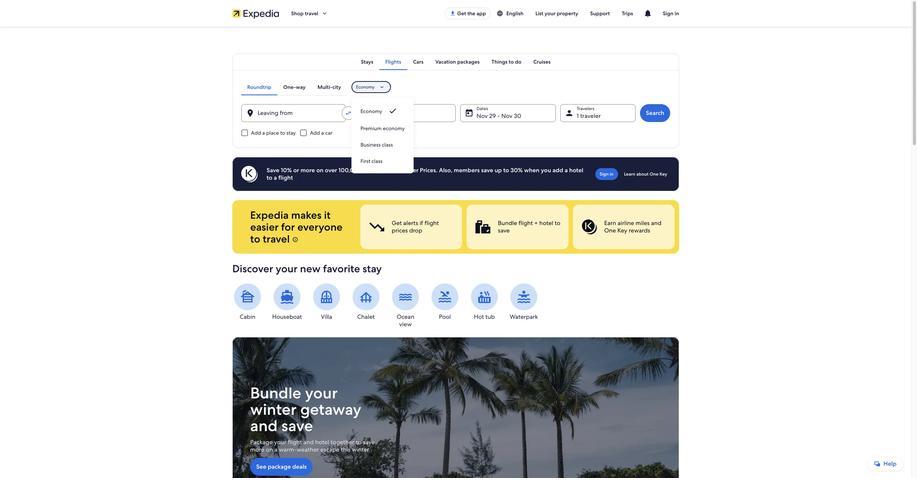 Task type: vqa. For each thing, say whether or not it's contained in the screenshot.
SHOW NEXT IMAGE FOR HYATT HOUSE JERSEY CITY
no



Task type: describe. For each thing, give the bounding box(es) containing it.
-
[[498, 112, 500, 120]]

save right this
[[363, 439, 375, 447]]

to left 10%
[[267, 174, 273, 182]]

waterpark button
[[509, 284, 539, 321]]

hot tub button
[[469, 284, 500, 321]]

bundle your winter getaway and save package your flight and hotel together to save more on a warm-weather escape this winter.
[[250, 383, 375, 454]]

nov 29 - nov 30
[[477, 112, 522, 120]]

place
[[266, 130, 279, 136]]

vacation packages link
[[430, 54, 486, 70]]

package
[[250, 439, 273, 447]]

when
[[524, 167, 540, 174]]

favorite
[[323, 262, 360, 276]]

travel inside dropdown button
[[305, 10, 319, 17]]

add a car
[[310, 130, 333, 136]]

chalet button
[[351, 284, 381, 321]]

1 horizontal spatial and
[[304, 439, 314, 447]]

alerts
[[404, 219, 418, 227]]

sign in button
[[657, 4, 685, 22]]

your for discover
[[276, 262, 298, 276]]

more inside save 10% or more on over 100,000 hotels with member prices. also, members save up to 30% when you add a hotel to a flight
[[301, 167, 315, 174]]

flight inside the bundle flight + hotel to save
[[519, 219, 533, 227]]

to inside "bundle your winter getaway and save package your flight and hotel together to save more on a warm-weather escape this winter."
[[356, 439, 362, 447]]

10%
[[281, 167, 292, 174]]

hotels
[[363, 167, 380, 174]]

in inside dropdown button
[[675, 10, 680, 17]]

1 out of 3 element
[[361, 205, 462, 250]]

travel sale activities deals image
[[232, 338, 680, 479]]

rewards
[[629, 227, 651, 235]]

cabin
[[240, 313, 256, 321]]

one inside earn airline miles and one key rewards
[[605, 227, 616, 235]]

traveler
[[581, 112, 601, 120]]

warm-
[[279, 446, 297, 454]]

up
[[495, 167, 502, 174]]

to inside tab list
[[509, 58, 514, 65]]

flights
[[385, 58, 401, 65]]

30%
[[511, 167, 523, 174]]

see
[[256, 464, 267, 471]]

trailing image
[[322, 10, 328, 17]]

expedia
[[250, 209, 289, 222]]

prices
[[392, 227, 408, 235]]

it
[[324, 209, 331, 222]]

learn about one key
[[624, 171, 668, 177]]

and inside earn airline miles and one key rewards
[[651, 219, 662, 227]]

with
[[382, 167, 394, 174]]

1 vertical spatial and
[[250, 416, 278, 437]]

class for first class
[[372, 158, 383, 165]]

sign in link
[[596, 168, 618, 180]]

prices.
[[420, 167, 438, 174]]

a left place
[[262, 130, 265, 136]]

download the app button image
[[450, 10, 456, 16]]

100,000
[[339, 167, 362, 174]]

swap origin and destination values image
[[345, 110, 352, 117]]

pool button
[[430, 284, 460, 321]]

get the app link
[[445, 7, 491, 19]]

1 nov from the left
[[477, 112, 488, 120]]

save inside save 10% or more on over 100,000 hotels with member prices. also, members save up to 30% when you add a hotel to a flight
[[481, 167, 493, 174]]

multi-city link
[[312, 79, 347, 95]]

first class button
[[352, 153, 414, 169]]

in inside main content
[[610, 171, 614, 177]]

business
[[361, 142, 381, 148]]

view
[[399, 321, 412, 329]]

hotel inside save 10% or more on over 100,000 hotels with member prices. also, members save up to 30% when you add a hotel to a flight
[[569, 167, 584, 174]]

package
[[268, 464, 291, 471]]

get for get the app
[[457, 10, 466, 17]]

things
[[492, 58, 508, 65]]

property
[[557, 10, 579, 17]]

to inside the bundle flight + hotel to save
[[555, 219, 561, 227]]

a left 'car'
[[321, 130, 324, 136]]

stay for discover your new favorite stay
[[363, 262, 382, 276]]

ocean
[[397, 313, 415, 321]]

chalet
[[357, 313, 375, 321]]

winter.
[[352, 446, 371, 454]]

support link
[[585, 7, 616, 20]]

stays
[[361, 58, 374, 65]]

cruises link
[[528, 54, 557, 70]]

economy for economy dropdown button
[[356, 84, 375, 90]]

to right up
[[504, 167, 509, 174]]

hot tub
[[474, 313, 495, 321]]

your for bundle
[[305, 383, 338, 404]]

a left 10%
[[274, 174, 277, 182]]

app
[[477, 10, 486, 17]]

cars
[[413, 58, 424, 65]]

add for add a place to stay
[[251, 130, 261, 136]]

waterpark
[[510, 313, 538, 321]]

economy button
[[352, 81, 391, 93]]

add
[[553, 167, 564, 174]]

save up 'warm-'
[[282, 416, 313, 437]]

29
[[489, 112, 496, 120]]

save inside the bundle flight + hotel to save
[[498, 227, 510, 235]]

1 traveler button
[[561, 104, 636, 122]]

city
[[333, 84, 341, 91]]

first class
[[361, 158, 383, 165]]

new
[[300, 262, 321, 276]]

a right add in the top right of the page
[[565, 167, 568, 174]]

key inside "link"
[[660, 171, 668, 177]]

pool
[[439, 313, 451, 321]]

ocean view button
[[390, 284, 421, 329]]

about
[[637, 171, 649, 177]]

earn
[[605, 219, 616, 227]]

key inside earn airline miles and one key rewards
[[618, 227, 628, 235]]

multi-city
[[318, 84, 341, 91]]

english
[[507, 10, 524, 17]]

get for get alerts if flight prices drop
[[392, 219, 402, 227]]

premium economy button
[[352, 120, 414, 136]]

sign in inside bundle your winter getaway and save main content
[[600, 171, 614, 177]]



Task type: locate. For each thing, give the bounding box(es) containing it.
0 horizontal spatial more
[[250, 446, 265, 454]]

0 vertical spatial get
[[457, 10, 466, 17]]

get left alerts
[[392, 219, 402, 227]]

1 horizontal spatial in
[[675, 10, 680, 17]]

flight inside save 10% or more on over 100,000 hotels with member prices. also, members save up to 30% when you add a hotel to a flight
[[278, 174, 293, 182]]

get alerts if flight prices drop
[[392, 219, 439, 235]]

flight inside "bundle your winter getaway and save package your flight and hotel together to save more on a warm-weather escape this winter."
[[288, 439, 302, 447]]

1 horizontal spatial one
[[650, 171, 659, 177]]

airline
[[618, 219, 634, 227]]

0 horizontal spatial in
[[610, 171, 614, 177]]

2 horizontal spatial and
[[651, 219, 662, 227]]

stay right place
[[287, 130, 296, 136]]

list
[[536, 10, 544, 17]]

1 horizontal spatial nov
[[502, 112, 513, 120]]

one right about
[[650, 171, 659, 177]]

2 vertical spatial and
[[304, 439, 314, 447]]

way
[[296, 84, 306, 91]]

save
[[267, 167, 280, 174]]

communication center icon image
[[644, 9, 653, 18]]

add for add a car
[[310, 130, 320, 136]]

vacation
[[436, 58, 456, 65]]

see package deals link
[[250, 459, 313, 477]]

search
[[646, 109, 665, 117]]

2 vertical spatial hotel
[[315, 439, 329, 447]]

to inside "expedia makes it easier for everyone to travel"
[[250, 232, 260, 246]]

for
[[281, 221, 295, 234]]

or
[[293, 167, 299, 174]]

economy down stays
[[356, 84, 375, 90]]

more inside "bundle your winter getaway and save package your flight and hotel together to save more on a warm-weather escape this winter."
[[250, 446, 265, 454]]

economy inside button
[[361, 108, 382, 115]]

1 horizontal spatial bundle
[[498, 219, 517, 227]]

hot
[[474, 313, 484, 321]]

menu
[[352, 102, 414, 169]]

economy
[[383, 125, 405, 132]]

0 horizontal spatial and
[[250, 416, 278, 437]]

0 horizontal spatial add
[[251, 130, 261, 136]]

one-way
[[283, 84, 306, 91]]

key right earn
[[618, 227, 628, 235]]

members
[[454, 167, 480, 174]]

sign in right communication center icon at the top right of the page
[[663, 10, 680, 17]]

0 vertical spatial hotel
[[569, 167, 584, 174]]

stay for add a place to stay
[[287, 130, 296, 136]]

1 horizontal spatial add
[[310, 130, 320, 136]]

flight left or
[[278, 174, 293, 182]]

weather
[[297, 446, 319, 454]]

class for business class
[[382, 142, 393, 148]]

class up first class button
[[382, 142, 393, 148]]

in right communication center icon at the top right of the page
[[675, 10, 680, 17]]

on inside "bundle your winter getaway and save package your flight and hotel together to save more on a warm-weather escape this winter."
[[266, 446, 273, 454]]

discover your new favorite stay
[[232, 262, 382, 276]]

get the app
[[457, 10, 486, 17]]

earn airline miles and one key rewards
[[605, 219, 662, 235]]

see package deals
[[256, 464, 307, 471]]

0 vertical spatial sign in
[[663, 10, 680, 17]]

escape
[[321, 446, 340, 454]]

flights link
[[380, 54, 407, 70]]

stays link
[[355, 54, 380, 70]]

your for list
[[545, 10, 556, 17]]

things to do
[[492, 58, 522, 65]]

tab list containing roundtrip
[[241, 79, 347, 95]]

miles
[[636, 219, 650, 227]]

business class button
[[352, 136, 414, 153]]

hotel right +
[[540, 219, 554, 227]]

bundle
[[498, 219, 517, 227], [250, 383, 301, 404]]

to left do
[[509, 58, 514, 65]]

save 10% or more on over 100,000 hotels with member prices. also, members save up to 30% when you add a hotel to a flight
[[267, 167, 584, 182]]

hotel inside the bundle flight + hotel to save
[[540, 219, 554, 227]]

2 out of 3 element
[[467, 205, 569, 250]]

member
[[395, 167, 419, 174]]

0 horizontal spatial get
[[392, 219, 402, 227]]

1 horizontal spatial travel
[[305, 10, 319, 17]]

1 vertical spatial tab list
[[241, 79, 347, 95]]

bundle for flight
[[498, 219, 517, 227]]

learn about one key link
[[621, 168, 671, 180]]

1
[[577, 112, 579, 120]]

sign left learn
[[600, 171, 609, 177]]

do
[[515, 58, 522, 65]]

0 horizontal spatial sign in
[[600, 171, 614, 177]]

economy inside dropdown button
[[356, 84, 375, 90]]

one-
[[283, 84, 296, 91]]

packages
[[457, 58, 480, 65]]

economy for economy button
[[361, 108, 382, 115]]

1 add from the left
[[251, 130, 261, 136]]

hotel right add in the top right of the page
[[569, 167, 584, 174]]

travel inside "expedia makes it easier for everyone to travel"
[[263, 232, 290, 246]]

3 out of 3 element
[[573, 205, 675, 250]]

expedia logo image
[[232, 8, 279, 19]]

more right or
[[301, 167, 315, 174]]

hotel left the together
[[315, 439, 329, 447]]

and up package
[[250, 416, 278, 437]]

1 vertical spatial bundle
[[250, 383, 301, 404]]

0 vertical spatial tab list
[[232, 54, 680, 70]]

sign inside bundle your winter getaway and save main content
[[600, 171, 609, 177]]

1 traveler
[[577, 112, 601, 120]]

one-way link
[[277, 79, 312, 95]]

1 vertical spatial one
[[605, 227, 616, 235]]

tab list
[[232, 54, 680, 70], [241, 79, 347, 95]]

bundle for your
[[250, 383, 301, 404]]

together
[[331, 439, 355, 447]]

economy up premium
[[361, 108, 382, 115]]

one left airline
[[605, 227, 616, 235]]

0 vertical spatial in
[[675, 10, 680, 17]]

0 vertical spatial economy
[[356, 84, 375, 90]]

sign in
[[663, 10, 680, 17], [600, 171, 614, 177]]

a inside "bundle your winter getaway and save package your flight and hotel together to save more on a warm-weather escape this winter."
[[275, 446, 278, 454]]

and
[[651, 219, 662, 227], [250, 416, 278, 437], [304, 439, 314, 447]]

0 vertical spatial sign
[[663, 10, 674, 17]]

tab list containing stays
[[232, 54, 680, 70]]

add left 'car'
[[310, 130, 320, 136]]

1 vertical spatial sign
[[600, 171, 609, 177]]

drop
[[409, 227, 423, 235]]

travel
[[305, 10, 319, 17], [263, 232, 290, 246]]

0 horizontal spatial travel
[[263, 232, 290, 246]]

1 horizontal spatial sign
[[663, 10, 674, 17]]

0 vertical spatial on
[[317, 167, 324, 174]]

travel left xsmall icon
[[263, 232, 290, 246]]

on
[[317, 167, 324, 174], [266, 446, 273, 454]]

1 vertical spatial in
[[610, 171, 614, 177]]

1 vertical spatial get
[[392, 219, 402, 227]]

1 vertical spatial key
[[618, 227, 628, 235]]

on left over
[[317, 167, 324, 174]]

0 horizontal spatial stay
[[287, 130, 296, 136]]

travel left trailing image
[[305, 10, 319, 17]]

1 horizontal spatial get
[[457, 10, 466, 17]]

vacation packages
[[436, 58, 480, 65]]

menu containing economy
[[352, 102, 414, 169]]

0 vertical spatial travel
[[305, 10, 319, 17]]

hotel inside "bundle your winter getaway and save package your flight and hotel together to save more on a warm-weather escape this winter."
[[315, 439, 329, 447]]

cabin button
[[232, 284, 263, 321]]

if
[[420, 219, 423, 227]]

small image
[[497, 10, 504, 17]]

get right download the app button image
[[457, 10, 466, 17]]

nov right -
[[502, 112, 513, 120]]

to down "expedia"
[[250, 232, 260, 246]]

1 vertical spatial economy
[[361, 108, 382, 115]]

+
[[535, 219, 538, 227]]

1 horizontal spatial key
[[660, 171, 668, 177]]

1 vertical spatial hotel
[[540, 219, 554, 227]]

bundle flight + hotel to save
[[498, 219, 561, 235]]

bundle your winter getaway and save main content
[[0, 27, 912, 479]]

on left 'warm-'
[[266, 446, 273, 454]]

to right this
[[356, 439, 362, 447]]

0 horizontal spatial sign
[[600, 171, 609, 177]]

sign inside dropdown button
[[663, 10, 674, 17]]

1 horizontal spatial sign in
[[663, 10, 680, 17]]

nov left 29
[[477, 112, 488, 120]]

0 horizontal spatial one
[[605, 227, 616, 235]]

to right place
[[280, 130, 285, 136]]

this
[[341, 446, 351, 454]]

0 horizontal spatial hotel
[[315, 439, 329, 447]]

0 vertical spatial more
[[301, 167, 315, 174]]

bundle inside the bundle flight + hotel to save
[[498, 219, 517, 227]]

things to do link
[[486, 54, 528, 70]]

0 vertical spatial bundle
[[498, 219, 517, 227]]

expedia makes it easier for everyone to travel
[[250, 209, 343, 246]]

flight inside the get alerts if flight prices drop
[[425, 219, 439, 227]]

sign right communication center icon at the top right of the page
[[663, 10, 674, 17]]

0 vertical spatial class
[[382, 142, 393, 148]]

1 vertical spatial stay
[[363, 262, 382, 276]]

1 vertical spatial sign in
[[600, 171, 614, 177]]

and right 'warm-'
[[304, 439, 314, 447]]

more up see
[[250, 446, 265, 454]]

0 horizontal spatial on
[[266, 446, 273, 454]]

2 horizontal spatial hotel
[[569, 167, 584, 174]]

makes
[[291, 209, 322, 222]]

0 vertical spatial and
[[651, 219, 662, 227]]

support
[[591, 10, 610, 17]]

class up hotels
[[372, 158, 383, 165]]

30
[[514, 112, 522, 120]]

villa
[[321, 313, 332, 321]]

add left place
[[251, 130, 261, 136]]

houseboat button
[[272, 284, 303, 321]]

tub
[[486, 313, 495, 321]]

1 vertical spatial on
[[266, 446, 273, 454]]

key right about
[[660, 171, 668, 177]]

flight left +
[[519, 219, 533, 227]]

2 add from the left
[[310, 130, 320, 136]]

one inside "link"
[[650, 171, 659, 177]]

get
[[457, 10, 466, 17], [392, 219, 402, 227]]

trips link
[[616, 7, 639, 20]]

to right +
[[555, 219, 561, 227]]

0 vertical spatial one
[[650, 171, 659, 177]]

shop
[[291, 10, 304, 17]]

your inside the list your property link
[[545, 10, 556, 17]]

sign in left learn
[[600, 171, 614, 177]]

1 horizontal spatial more
[[301, 167, 315, 174]]

easier
[[250, 221, 279, 234]]

villa button
[[311, 284, 342, 321]]

flight right if
[[425, 219, 439, 227]]

xsmall image
[[292, 237, 298, 243]]

also,
[[439, 167, 453, 174]]

on inside save 10% or more on over 100,000 hotels with member prices. also, members save up to 30% when you add a hotel to a flight
[[317, 167, 324, 174]]

cruises
[[534, 58, 551, 65]]

stay right favorite
[[363, 262, 382, 276]]

more
[[301, 167, 315, 174], [250, 446, 265, 454]]

0 horizontal spatial key
[[618, 227, 628, 235]]

to
[[509, 58, 514, 65], [280, 130, 285, 136], [504, 167, 509, 174], [267, 174, 273, 182], [555, 219, 561, 227], [250, 232, 260, 246], [356, 439, 362, 447]]

and right miles
[[651, 219, 662, 227]]

save left up
[[481, 167, 493, 174]]

discover
[[232, 262, 273, 276]]

nov 29 - nov 30 button
[[460, 104, 556, 122]]

save left +
[[498, 227, 510, 235]]

list your property link
[[530, 7, 585, 20]]

1 horizontal spatial on
[[317, 167, 324, 174]]

getaway
[[301, 400, 362, 420]]

flight up deals
[[288, 439, 302, 447]]

0 vertical spatial stay
[[287, 130, 296, 136]]

sign in inside dropdown button
[[663, 10, 680, 17]]

roundtrip
[[247, 84, 272, 91]]

1 vertical spatial travel
[[263, 232, 290, 246]]

get inside the get alerts if flight prices drop
[[392, 219, 402, 227]]

a left 'warm-'
[[275, 446, 278, 454]]

flight
[[278, 174, 293, 182], [425, 219, 439, 227], [519, 219, 533, 227], [288, 439, 302, 447]]

menu inside bundle your winter getaway and save main content
[[352, 102, 414, 169]]

houseboat
[[272, 313, 302, 321]]

2 nov from the left
[[502, 112, 513, 120]]

sign
[[663, 10, 674, 17], [600, 171, 609, 177]]

0 horizontal spatial nov
[[477, 112, 488, 120]]

in left learn
[[610, 171, 614, 177]]

0 horizontal spatial bundle
[[250, 383, 301, 404]]

1 vertical spatial class
[[372, 158, 383, 165]]

1 vertical spatial more
[[250, 446, 265, 454]]

0 vertical spatial key
[[660, 171, 668, 177]]

economy
[[356, 84, 375, 90], [361, 108, 382, 115]]

1 horizontal spatial hotel
[[540, 219, 554, 227]]

list your property
[[536, 10, 579, 17]]

1 horizontal spatial stay
[[363, 262, 382, 276]]

bundle inside "bundle your winter getaway and save package your flight and hotel together to save more on a warm-weather escape this winter."
[[250, 383, 301, 404]]

roundtrip link
[[241, 79, 277, 95]]



